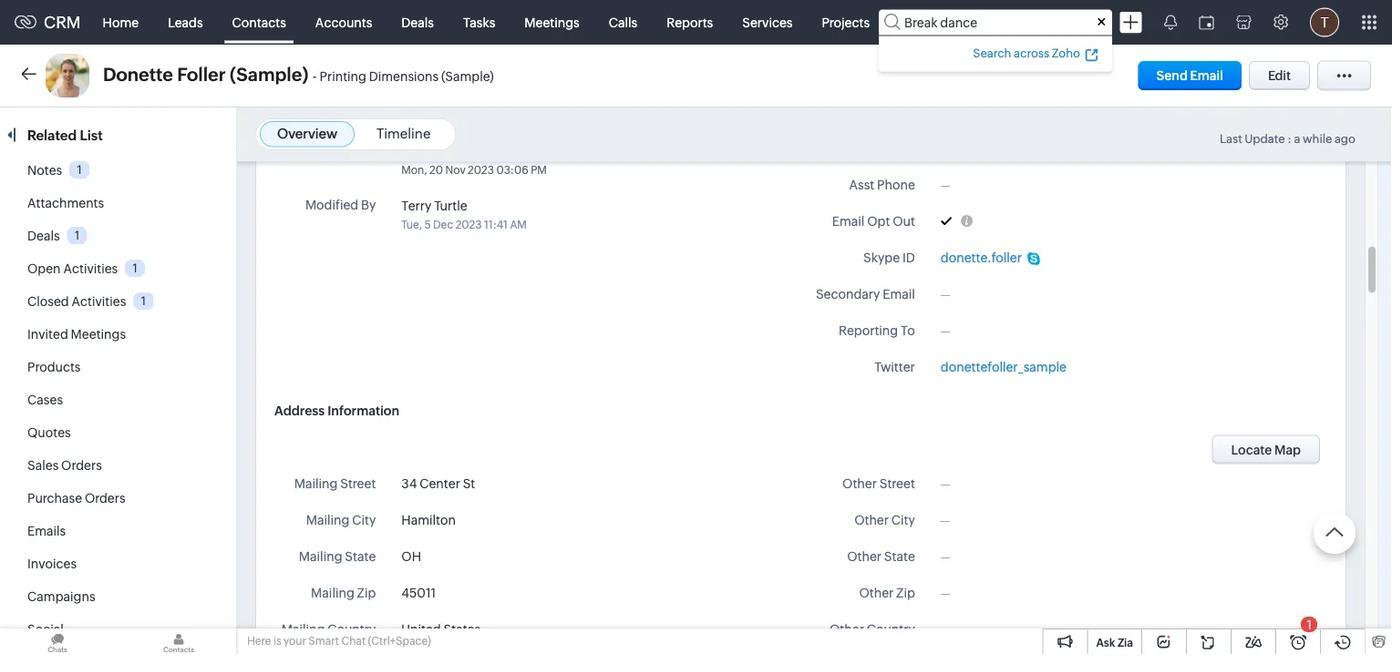 Task type: vqa. For each thing, say whether or not it's contained in the screenshot.
THE 8,
no



Task type: locate. For each thing, give the bounding box(es) containing it.
out
[[893, 214, 915, 229]]

orders for sales orders
[[61, 459, 102, 473]]

turtle
[[434, 199, 467, 213]]

projects
[[822, 15, 870, 30]]

secondary email
[[816, 287, 915, 302]]

email up the to
[[883, 287, 915, 302]]

social
[[27, 623, 64, 637]]

edit button
[[1249, 61, 1310, 90]]

1 horizontal spatial street
[[880, 477, 915, 491]]

phone
[[877, 178, 915, 192]]

0 horizontal spatial deals link
[[27, 229, 60, 243]]

1 vertical spatial orders
[[85, 491, 125, 506]]

other city
[[854, 513, 915, 528]]

2 city from the left
[[892, 513, 915, 528]]

activities
[[63, 262, 118, 276], [72, 294, 126, 309]]

am
[[510, 219, 527, 231]]

deals up open
[[27, 229, 60, 243]]

(sample) down "tasks"
[[441, 69, 494, 84]]

state up other zip
[[884, 550, 915, 564]]

meetings link
[[510, 0, 594, 44]]

(sample) left -
[[230, 64, 309, 85]]

zip down mailing state
[[357, 586, 376, 601]]

home
[[103, 15, 139, 30]]

0 vertical spatial deals
[[401, 15, 434, 30]]

mailing zip
[[311, 586, 376, 601]]

0 vertical spatial 2023
[[468, 164, 494, 176]]

dec
[[433, 219, 453, 231]]

last
[[1220, 132, 1242, 146]]

2 country from the left
[[867, 623, 915, 637]]

0 vertical spatial deals link
[[387, 0, 448, 44]]

calendar image
[[1199, 15, 1214, 30]]

mailing right is on the bottom
[[281, 623, 325, 637]]

1 horizontal spatial state
[[884, 550, 915, 564]]

other down other street
[[854, 513, 889, 528]]

purchase orders
[[27, 491, 125, 506]]

city up other state
[[892, 513, 915, 528]]

2 horizontal spatial email
[[1190, 68, 1223, 83]]

hamilton
[[401, 514, 456, 528]]

upgrade
[[1015, 23, 1067, 35]]

city up mailing state
[[352, 513, 376, 528]]

purchase orders link
[[27, 491, 125, 506]]

email left opt
[[832, 214, 865, 229]]

send
[[1157, 68, 1188, 83]]

orders up purchase orders link
[[61, 459, 102, 473]]

projects link
[[807, 0, 884, 44]]

street up other city
[[880, 477, 915, 491]]

zip for other zip
[[896, 586, 915, 601]]

orders
[[61, 459, 102, 473], [85, 491, 125, 506]]

1 for deals
[[75, 229, 80, 242]]

other down other zip
[[830, 623, 864, 637]]

1 vertical spatial activities
[[72, 294, 126, 309]]

1 vertical spatial by
[[361, 198, 376, 213]]

mailing up mailing country
[[311, 586, 354, 601]]

1 horizontal spatial country
[[867, 623, 915, 637]]

mailing for mailing state
[[299, 550, 342, 564]]

united
[[401, 623, 441, 638]]

terry
[[401, 199, 432, 213]]

create menu image
[[1120, 11, 1142, 33]]

45011
[[401, 587, 436, 601]]

states
[[444, 623, 481, 638]]

search across zoho
[[973, 46, 1080, 60]]

skype id
[[863, 251, 915, 265]]

email for send email
[[1190, 68, 1223, 83]]

0 horizontal spatial deals
[[27, 229, 60, 243]]

opt
[[867, 214, 890, 229]]

1 zip from the left
[[357, 586, 376, 601]]

1 vertical spatial 2023
[[456, 219, 482, 231]]

mailing street
[[294, 477, 376, 491]]

other for other state
[[847, 550, 882, 564]]

1 horizontal spatial city
[[892, 513, 915, 528]]

sales
[[27, 459, 59, 473]]

tue,
[[401, 219, 422, 231]]

zip
[[357, 586, 376, 601], [896, 586, 915, 601]]

1 horizontal spatial meetings
[[525, 15, 580, 30]]

1
[[77, 163, 82, 177], [75, 229, 80, 242], [133, 262, 138, 275], [141, 294, 146, 308], [1307, 618, 1312, 632]]

products
[[27, 360, 81, 375]]

accounts
[[315, 15, 372, 30]]

reports link
[[652, 0, 728, 44]]

street
[[340, 477, 376, 491], [880, 477, 915, 491]]

1 horizontal spatial deals link
[[387, 0, 448, 44]]

0 vertical spatial by
[[361, 143, 376, 158]]

state for mailing state
[[345, 550, 376, 564]]

ask
[[1096, 637, 1115, 649]]

printing dimensions (sample) link
[[320, 69, 494, 84]]

0 horizontal spatial zip
[[357, 586, 376, 601]]

deals link up open
[[27, 229, 60, 243]]

1 country from the left
[[327, 623, 376, 637]]

street up mailing city
[[340, 477, 376, 491]]

contacts image
[[121, 629, 236, 655]]

other for other street
[[843, 477, 877, 491]]

2 street from the left
[[880, 477, 915, 491]]

mailing down mailing street
[[306, 513, 350, 528]]

zip for mailing zip
[[357, 586, 376, 601]]

2 vertical spatial email
[[883, 287, 915, 302]]

0 horizontal spatial email
[[832, 214, 865, 229]]

mailing for mailing city
[[306, 513, 350, 528]]

activities up invited meetings link
[[72, 294, 126, 309]]

your
[[284, 635, 306, 648]]

overview link
[[277, 126, 337, 142]]

(sample) inside donette foller (sample) - printing dimensions (sample)
[[441, 69, 494, 84]]

other zip
[[859, 586, 915, 601]]

other up other city
[[843, 477, 877, 491]]

2023 inside terry turtle tue, 5 dec 2023 11:41 am
[[456, 219, 482, 231]]

20
[[429, 164, 443, 176]]

crm
[[44, 13, 81, 32]]

1 horizontal spatial (sample)
[[441, 69, 494, 84]]

city for mailing city
[[352, 513, 376, 528]]

center
[[420, 477, 460, 492]]

2023 inside created by mon, 20 nov 2023 03:06 pm
[[468, 164, 494, 176]]

email for secondary email
[[883, 287, 915, 302]]

profile image
[[1310, 8, 1339, 37]]

tasks
[[463, 15, 495, 30]]

0 vertical spatial email
[[1190, 68, 1223, 83]]

meetings down closed activities link
[[71, 327, 126, 342]]

Search field
[[879, 10, 1112, 35]]

services link
[[728, 0, 807, 44]]

2023 right nov
[[468, 164, 494, 176]]

home link
[[88, 0, 153, 44]]

2 by from the top
[[361, 198, 376, 213]]

by
[[361, 143, 376, 158], [361, 198, 376, 213]]

0 horizontal spatial street
[[340, 477, 376, 491]]

reporting to
[[839, 324, 915, 338]]

country for other country
[[867, 623, 915, 637]]

by for modified
[[361, 198, 376, 213]]

0 vertical spatial meetings
[[525, 15, 580, 30]]

contacts
[[232, 15, 286, 30]]

mailing up mailing city
[[294, 477, 338, 491]]

notes link
[[27, 163, 62, 178]]

leads
[[168, 15, 203, 30]]

calls
[[609, 15, 638, 30]]

printing
[[320, 69, 366, 84]]

country
[[327, 623, 376, 637], [867, 623, 915, 637]]

0 vertical spatial activities
[[63, 262, 118, 276]]

zip down other state
[[896, 586, 915, 601]]

(sample)
[[230, 64, 309, 85], [441, 69, 494, 84]]

1 horizontal spatial zip
[[896, 586, 915, 601]]

open
[[27, 262, 61, 276]]

other for other country
[[830, 623, 864, 637]]

activities up closed activities link
[[63, 262, 118, 276]]

by inside created by mon, 20 nov 2023 03:06 pm
[[361, 143, 376, 158]]

1 horizontal spatial email
[[883, 287, 915, 302]]

sales orders
[[27, 459, 102, 473]]

1 state from the left
[[345, 550, 376, 564]]

0 horizontal spatial city
[[352, 513, 376, 528]]

2 state from the left
[[884, 550, 915, 564]]

country down other zip
[[867, 623, 915, 637]]

2023 for turtle
[[456, 219, 482, 231]]

meetings left calls link
[[525, 15, 580, 30]]

oh
[[401, 550, 421, 565]]

by right created
[[361, 143, 376, 158]]

mailing for mailing country
[[281, 623, 325, 637]]

1 vertical spatial deals
[[27, 229, 60, 243]]

related
[[27, 127, 77, 143]]

donette.foller link
[[941, 249, 1040, 268]]

email inside button
[[1190, 68, 1223, 83]]

1 vertical spatial deals link
[[27, 229, 60, 243]]

other up other country
[[859, 586, 894, 601]]

country for mailing country
[[327, 623, 376, 637]]

email right send
[[1190, 68, 1223, 83]]

chats image
[[0, 629, 115, 655]]

orders right purchase
[[85, 491, 125, 506]]

1 by from the top
[[361, 143, 376, 158]]

city for other city
[[892, 513, 915, 528]]

0 horizontal spatial country
[[327, 623, 376, 637]]

0 horizontal spatial state
[[345, 550, 376, 564]]

1 vertical spatial meetings
[[71, 327, 126, 342]]

1 street from the left
[[340, 477, 376, 491]]

country down mailing zip
[[327, 623, 376, 637]]

deals link up printing dimensions (sample) link
[[387, 0, 448, 44]]

2023 right dec
[[456, 219, 482, 231]]

mon,
[[401, 164, 427, 176]]

contacts link
[[218, 0, 301, 44]]

other down other city
[[847, 550, 882, 564]]

deals up printing dimensions (sample) link
[[401, 15, 434, 30]]

2 zip from the left
[[896, 586, 915, 601]]

other state
[[847, 550, 915, 564]]

mailing down mailing city
[[299, 550, 342, 564]]

0 horizontal spatial meetings
[[71, 327, 126, 342]]

chat
[[341, 635, 366, 648]]

None button
[[1212, 436, 1320, 465]]

meetings
[[525, 15, 580, 30], [71, 327, 126, 342]]

state up mailing zip
[[345, 550, 376, 564]]

1 vertical spatial email
[[832, 214, 865, 229]]

1 city from the left
[[352, 513, 376, 528]]

0 vertical spatial orders
[[61, 459, 102, 473]]

by right modified
[[361, 198, 376, 213]]



Task type: describe. For each thing, give the bounding box(es) containing it.
social link
[[27, 623, 64, 637]]

search
[[973, 46, 1012, 60]]

information
[[328, 404, 399, 418]]

reports
[[667, 15, 713, 30]]

pm
[[531, 164, 547, 176]]

open activities link
[[27, 262, 118, 276]]

5
[[424, 219, 431, 231]]

donettefoller_sample link
[[941, 358, 1067, 377]]

mailing city
[[306, 513, 376, 528]]

last update : a while ago
[[1220, 132, 1356, 146]]

overview
[[277, 126, 337, 142]]

activities for closed activities
[[72, 294, 126, 309]]

2023 for by
[[468, 164, 494, 176]]

send email
[[1157, 68, 1223, 83]]

zia
[[1118, 637, 1133, 649]]

1 for closed activities
[[141, 294, 146, 308]]

cases link
[[27, 393, 63, 408]]

edit
[[1268, 68, 1291, 83]]

34 center st
[[401, 477, 475, 492]]

03:06
[[496, 164, 529, 176]]

closed activities link
[[27, 294, 126, 309]]

accounts link
[[301, 0, 387, 44]]

meetings inside "link"
[[525, 15, 580, 30]]

cases
[[27, 393, 63, 408]]

attachments
[[27, 196, 104, 211]]

1 horizontal spatial deals
[[401, 15, 434, 30]]

donette foller (sample) - printing dimensions (sample)
[[103, 64, 494, 85]]

update
[[1245, 132, 1285, 146]]

street for other street
[[880, 477, 915, 491]]

created by mon, 20 nov 2023 03:06 pm
[[311, 143, 547, 176]]

activities for open activities
[[63, 262, 118, 276]]

0 horizontal spatial (sample)
[[230, 64, 309, 85]]

timeline link
[[377, 126, 431, 142]]

leads link
[[153, 0, 218, 44]]

create menu element
[[1109, 0, 1153, 44]]

email opt out
[[832, 214, 915, 229]]

created
[[311, 143, 359, 158]]

signals image
[[1164, 15, 1177, 30]]

11:41
[[484, 219, 508, 231]]

signals element
[[1153, 0, 1188, 45]]

while
[[1303, 132, 1332, 146]]

other for other city
[[854, 513, 889, 528]]

dimensions
[[369, 69, 439, 84]]

donette.foller
[[941, 251, 1022, 266]]

emails link
[[27, 524, 66, 539]]

skype
[[863, 251, 900, 265]]

send email button
[[1138, 61, 1242, 90]]

state for other state
[[884, 550, 915, 564]]

terry turtle tue, 5 dec 2023 11:41 am
[[401, 199, 527, 231]]

list
[[80, 127, 103, 143]]

st
[[463, 477, 475, 492]]

other street
[[843, 477, 915, 491]]

1 for notes
[[77, 163, 82, 177]]

asst
[[849, 178, 875, 192]]

other country
[[830, 623, 915, 637]]

twitter
[[875, 360, 915, 375]]

invited meetings link
[[27, 327, 126, 342]]

enterprise-trial upgrade
[[999, 9, 1082, 35]]

donette
[[103, 64, 173, 85]]

crm link
[[15, 13, 81, 32]]

(ctrl+space)
[[368, 635, 431, 648]]

quotes
[[27, 426, 71, 440]]

campaigns link
[[27, 590, 95, 604]]

closed
[[27, 294, 69, 309]]

here is your smart chat (ctrl+space)
[[247, 635, 431, 648]]

emails
[[27, 524, 66, 539]]

united states
[[401, 623, 481, 638]]

is
[[273, 635, 281, 648]]

closed activities
[[27, 294, 126, 309]]

zoho
[[1052, 46, 1080, 60]]

here
[[247, 635, 271, 648]]

open activities
[[27, 262, 118, 276]]

address information
[[274, 404, 399, 418]]

campaigns
[[27, 590, 95, 604]]

sales orders link
[[27, 459, 102, 473]]

related list
[[27, 127, 106, 143]]

mailing for mailing zip
[[311, 586, 354, 601]]

-
[[313, 68, 317, 84]]

other for other zip
[[859, 586, 894, 601]]

by for created
[[361, 143, 376, 158]]

orders for purchase orders
[[85, 491, 125, 506]]

invoices
[[27, 557, 77, 572]]

Other Modules field
[[884, 8, 924, 37]]

modified by
[[305, 198, 376, 213]]

asst phone
[[849, 178, 915, 192]]

a
[[1294, 132, 1300, 146]]

profile element
[[1299, 0, 1350, 44]]

ask zia
[[1096, 637, 1133, 649]]

products link
[[27, 360, 81, 375]]

mailing country
[[281, 623, 376, 637]]

attachments link
[[27, 196, 104, 211]]

mailing for mailing street
[[294, 477, 338, 491]]

invited meetings
[[27, 327, 126, 342]]

secondary
[[816, 287, 880, 302]]

across
[[1014, 46, 1050, 60]]

search across zoho link
[[970, 43, 1101, 62]]

1 for open activities
[[133, 262, 138, 275]]

trial
[[1059, 9, 1082, 22]]

quotes link
[[27, 426, 71, 440]]

street for mailing street
[[340, 477, 376, 491]]



